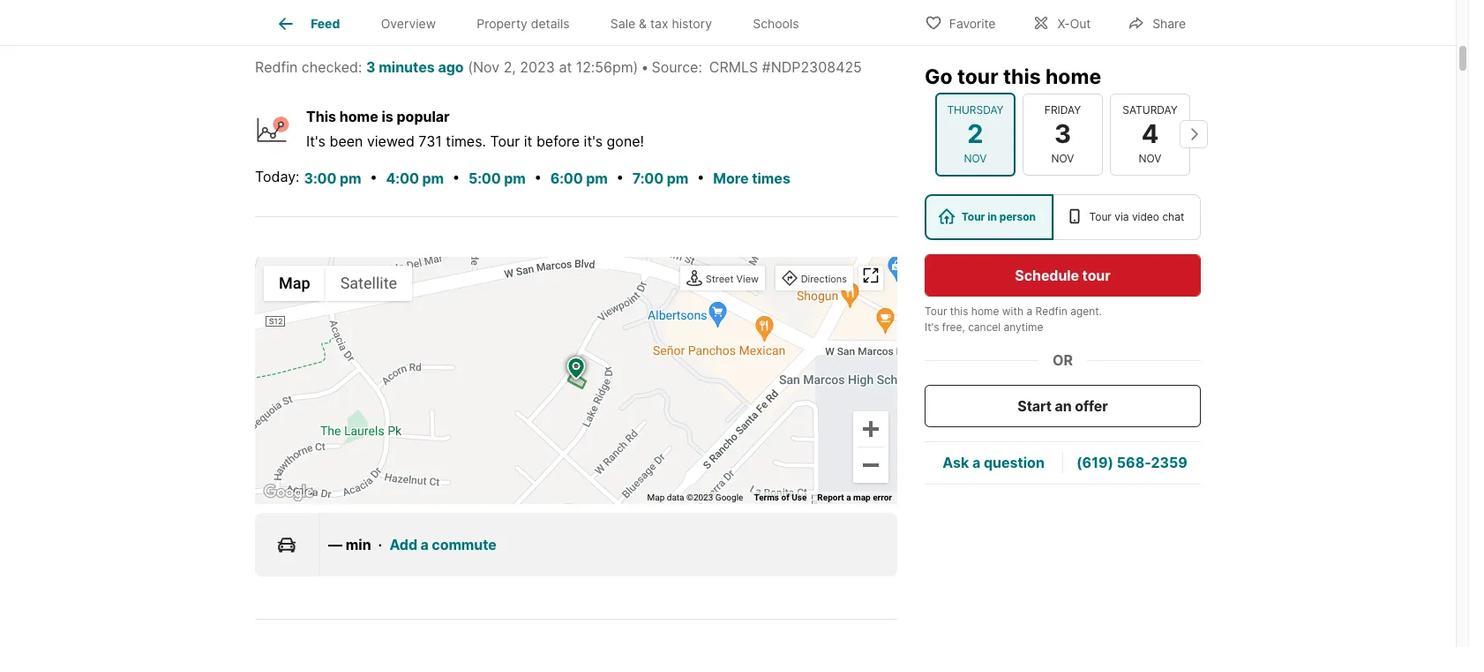 Task type: locate. For each thing, give the bounding box(es) containing it.
0 horizontal spatial map
[[279, 274, 310, 292]]

home up friday
[[1046, 64, 1102, 88]]

5 pm from the left
[[667, 169, 689, 187]]

home up cancel
[[972, 304, 1000, 317]]

gone!
[[607, 132, 645, 150]]

0 vertical spatial this
[[1004, 64, 1041, 88]]

nov down 4
[[1139, 151, 1162, 164]]

tour for tour via video chat
[[1090, 209, 1112, 222]]

thursday
[[948, 103, 1004, 116]]

tour left via
[[1090, 209, 1112, 222]]

0 horizontal spatial tour
[[958, 64, 999, 88]]

tour up thursday
[[958, 64, 999, 88]]

agent.
[[1071, 304, 1103, 317]]

start
[[1018, 396, 1052, 414]]

1 horizontal spatial nov
[[1052, 151, 1075, 164]]

a
[[1027, 304, 1033, 317], [973, 453, 981, 471], [847, 492, 852, 502], [421, 536, 429, 553]]

0 horizontal spatial this
[[951, 304, 969, 317]]

x-
[[1058, 15, 1071, 30]]

redfin up anytime
[[1036, 304, 1068, 317]]

0 horizontal spatial #
[[444, 23, 453, 41]]

0 vertical spatial tour
[[958, 64, 999, 88]]

0 horizontal spatial it's
[[306, 132, 326, 150]]

x-out button
[[1018, 4, 1106, 40]]

add
[[390, 536, 418, 553]]

list box
[[925, 193, 1202, 239]]

tour up free,
[[925, 304, 948, 317]]

1 horizontal spatial home
[[972, 304, 1000, 317]]

street view
[[706, 272, 759, 285]]

nov inside saturday 4 nov
[[1139, 151, 1162, 164]]

pm right 3:00
[[340, 169, 362, 187]]

1 vertical spatial this
[[951, 304, 969, 317]]

0 horizontal spatial 3
[[366, 58, 376, 76]]

schedule tour
[[1016, 266, 1111, 283]]

0 vertical spatial map
[[279, 274, 310, 292]]

tour inside button
[[1083, 266, 1111, 283]]

use
[[792, 492, 807, 502]]

1 vertical spatial home
[[340, 108, 378, 125]]

1 vertical spatial tour
[[1083, 266, 1111, 283]]

map
[[279, 274, 310, 292], [648, 492, 665, 502]]

of
[[782, 492, 790, 502]]

saturday
[[1123, 103, 1178, 116]]

map for map data ©2023 google
[[648, 492, 665, 502]]

map
[[854, 492, 871, 502]]

1 horizontal spatial #
[[762, 58, 771, 76]]

dre
[[412, 23, 440, 41]]

tour via video chat option
[[1054, 193, 1202, 239]]

2 vertical spatial home
[[972, 304, 1000, 317]]

details
[[531, 16, 570, 31]]

• left 6:00
[[534, 168, 542, 185]]

redfin inside tour this home with a redfin agent. it's free, cancel anytime
[[1036, 304, 1068, 317]]

map inside popup button
[[279, 274, 310, 292]]

—
[[328, 536, 343, 553]]

2 nov from the left
[[1052, 151, 1075, 164]]

favorite
[[950, 15, 996, 30]]

sale
[[611, 16, 636, 31]]

2 horizontal spatial home
[[1046, 64, 1102, 88]]

1 horizontal spatial redfin
[[1036, 304, 1068, 317]]

thursday 2 nov
[[948, 103, 1004, 164]]

tour
[[958, 64, 999, 88], [1083, 266, 1111, 283]]

tour in person option
[[925, 193, 1054, 239]]

tour up agent.
[[1083, 266, 1111, 283]]

checked:
[[302, 58, 362, 76]]

0 vertical spatial home
[[1046, 64, 1102, 88]]

0 horizontal spatial redfin
[[255, 58, 298, 76]]

offer
[[1075, 396, 1109, 414]]

1 horizontal spatial map
[[648, 492, 665, 502]]

a left map
[[847, 492, 852, 502]]

report a map error link
[[818, 492, 893, 502]]

it's
[[306, 132, 326, 150], [925, 320, 940, 333]]

pm right 4:00
[[422, 169, 444, 187]]

1 horizontal spatial it's
[[925, 320, 940, 333]]

tab list
[[255, 0, 834, 45]]

• left '7:00'
[[617, 168, 624, 185]]

tour inside this home is popular it's been viewed 731 times. tour it before it's gone!
[[490, 132, 520, 150]]

redfin down listed
[[255, 58, 298, 76]]

•
[[402, 23, 410, 41], [519, 23, 527, 41], [641, 58, 649, 76], [370, 168, 378, 185], [452, 168, 460, 185], [534, 168, 542, 185], [617, 168, 624, 185], [697, 168, 705, 185]]

nov inside thursday 2 nov
[[965, 151, 987, 164]]

nov
[[965, 151, 987, 164], [1052, 151, 1075, 164], [1139, 151, 1162, 164]]

4 pm from the left
[[586, 169, 608, 187]]

times
[[752, 169, 791, 187]]

# right crmls on the top
[[762, 58, 771, 76]]

3 minutes ago link
[[366, 58, 464, 76], [366, 58, 464, 76]]

0 vertical spatial it's
[[306, 132, 326, 150]]

pm right '7:00'
[[667, 169, 689, 187]]

nov inside friday 3 nov
[[1052, 151, 1075, 164]]

coldwell
[[534, 23, 591, 41]]

0 horizontal spatial nov
[[965, 151, 987, 164]]

tour left in
[[962, 209, 986, 222]]

in
[[988, 209, 998, 222]]

share button
[[1114, 4, 1202, 40]]

1 vertical spatial 3
[[1055, 118, 1072, 149]]

None button
[[936, 92, 1016, 176], [1023, 93, 1104, 175], [1111, 93, 1191, 175], [936, 92, 1016, 176], [1023, 93, 1104, 175], [1111, 93, 1191, 175]]

a right with at the right
[[1027, 304, 1033, 317]]

tour inside tour this home with a redfin agent. it's free, cancel anytime
[[925, 304, 948, 317]]

directions button
[[777, 267, 852, 291]]

3 nov from the left
[[1139, 151, 1162, 164]]

home up been on the top of page
[[340, 108, 378, 125]]

map left satellite
[[279, 274, 310, 292]]

a right ask
[[973, 453, 981, 471]]

0 horizontal spatial home
[[340, 108, 378, 125]]

tour this home with a redfin agent. it's free, cancel anytime
[[925, 304, 1103, 333]]

menu bar
[[264, 265, 412, 301]]

5:00
[[469, 169, 501, 187]]

share
[[1153, 15, 1187, 30]]

• left source:
[[641, 58, 649, 76]]

pm right 6:00
[[586, 169, 608, 187]]

google image
[[260, 481, 318, 504]]

2 horizontal spatial nov
[[1139, 151, 1162, 164]]

property details tab
[[457, 3, 590, 45]]

tour for go
[[958, 64, 999, 88]]

this up free,
[[951, 304, 969, 317]]

0 vertical spatial #
[[444, 23, 453, 41]]

street
[[706, 272, 734, 285]]

redfin
[[255, 58, 298, 76], [1036, 304, 1068, 317]]

min
[[346, 536, 371, 553]]

1 horizontal spatial tour
[[1083, 266, 1111, 283]]

3:00 pm button
[[303, 167, 362, 189]]

1 horizontal spatial 3
[[1055, 118, 1072, 149]]

# right "dre"
[[444, 23, 453, 41]]

tour left it
[[490, 132, 520, 150]]

this home is popular it's been viewed 731 times. tour it before it's gone!
[[306, 108, 645, 150]]

1 vertical spatial #
[[762, 58, 771, 76]]

nov down friday
[[1052, 151, 1075, 164]]

1 vertical spatial it's
[[925, 320, 940, 333]]

it's left free,
[[925, 320, 940, 333]]

data
[[667, 492, 685, 502]]

map left data
[[648, 492, 665, 502]]

home inside this home is popular it's been viewed 731 times. tour it before it's gone!
[[340, 108, 378, 125]]

this up thursday
[[1004, 64, 1041, 88]]

chat
[[1163, 209, 1185, 222]]

satellite
[[340, 274, 397, 292]]

568-
[[1118, 453, 1152, 471]]

1 nov from the left
[[965, 151, 987, 164]]

error
[[873, 492, 893, 502]]

pm right "5:00" on the top left of page
[[504, 169, 526, 187]]

ago
[[438, 58, 464, 76]]

tour in person
[[962, 209, 1037, 222]]

been
[[330, 132, 363, 150]]

3 pm from the left
[[504, 169, 526, 187]]

satellite button
[[325, 265, 412, 301]]

3 inside friday 3 nov
[[1055, 118, 1072, 149]]

home
[[1046, 64, 1102, 88], [340, 108, 378, 125], [972, 304, 1000, 317]]

schools
[[753, 16, 799, 31]]

1 vertical spatial redfin
[[1036, 304, 1068, 317]]

today: 3:00 pm • 4:00 pm • 5:00 pm • 6:00 pm • 7:00 pm • more times
[[255, 168, 791, 187]]

1 horizontal spatial this
[[1004, 64, 1041, 88]]

schedule tour button
[[925, 253, 1202, 296]]

property
[[477, 16, 528, 31]]

1 vertical spatial map
[[648, 492, 665, 502]]

an
[[1055, 396, 1072, 414]]

3 down friday
[[1055, 118, 1072, 149]]

3 left minutes
[[366, 58, 376, 76]]

more
[[714, 169, 749, 187]]

out
[[1071, 15, 1091, 30]]

nov down 2 in the top right of the page
[[965, 151, 987, 164]]

ask a question link
[[943, 453, 1045, 471]]

it's down this
[[306, 132, 326, 150]]

5:00 pm button
[[468, 167, 527, 189]]

2
[[968, 118, 984, 149]]



Task type: describe. For each thing, give the bounding box(es) containing it.
next image
[[1180, 120, 1209, 148]]

ask
[[943, 453, 970, 471]]

go
[[925, 64, 953, 88]]

report
[[818, 492, 845, 502]]

0 vertical spatial 3
[[366, 58, 376, 76]]

question
[[984, 453, 1045, 471]]

tab list containing feed
[[255, 0, 834, 45]]

sale & tax history tab
[[590, 3, 733, 45]]

by
[[300, 23, 316, 41]]

friday 3 nov
[[1045, 103, 1082, 164]]

— min · add a commute
[[328, 536, 497, 553]]

list box containing tour in person
[[925, 193, 1202, 239]]

• left more
[[697, 168, 705, 185]]

terms of use
[[754, 492, 807, 502]]

• left details
[[519, 23, 527, 41]]

go tour this home
[[925, 64, 1102, 88]]

(nov
[[468, 58, 500, 76]]

it
[[524, 132, 533, 150]]

history
[[672, 16, 712, 31]]

• left "5:00" on the top left of page
[[452, 168, 460, 185]]

nov for 4
[[1139, 151, 1162, 164]]

menu bar containing map
[[264, 265, 412, 301]]

listed
[[255, 23, 296, 41]]

it's inside this home is popular it's been viewed 731 times. tour it before it's gone!
[[306, 132, 326, 150]]

anytime
[[1004, 320, 1044, 333]]

3:00
[[304, 169, 337, 187]]

x-out
[[1058, 15, 1091, 30]]

©2023
[[687, 492, 714, 502]]

banker
[[595, 23, 641, 41]]

2359
[[1152, 453, 1188, 471]]

map for map
[[279, 274, 310, 292]]

2 pm from the left
[[422, 169, 444, 187]]

this
[[306, 108, 336, 125]]

favorite button
[[910, 4, 1011, 40]]

tour for schedule
[[1083, 266, 1111, 283]]

this inside tour this home with a redfin agent. it's free, cancel anytime
[[951, 304, 969, 317]]

731
[[419, 132, 442, 150]]

tour for tour in person
[[962, 209, 986, 222]]

it's
[[584, 132, 603, 150]]

person
[[1000, 209, 1037, 222]]

start an offer
[[1018, 396, 1109, 414]]

• left "dre"
[[402, 23, 410, 41]]

tour via video chat
[[1090, 209, 1185, 222]]

is
[[382, 108, 394, 125]]

with
[[1003, 304, 1024, 317]]

4:00 pm button
[[385, 167, 445, 189]]

or
[[1053, 350, 1074, 368]]

friday
[[1045, 103, 1082, 116]]

0 vertical spatial redfin
[[255, 58, 298, 76]]

commute
[[432, 536, 497, 553]]

map region
[[166, 43, 1070, 647]]

schedule
[[1016, 266, 1080, 283]]

ndp2308425
[[771, 58, 862, 76]]

map data ©2023 google
[[648, 492, 744, 502]]

overview
[[381, 16, 436, 31]]

at
[[559, 58, 572, 76]]

nov for 2
[[965, 151, 987, 164]]

property details
[[477, 16, 570, 31]]

source:
[[652, 58, 703, 76]]

popular
[[397, 108, 450, 125]]

feed link
[[276, 13, 340, 34]]

map button
[[264, 265, 325, 301]]

terms
[[754, 492, 780, 502]]

free,
[[943, 320, 966, 333]]

a right add
[[421, 536, 429, 553]]

google
[[716, 492, 744, 502]]

1 pm from the left
[[340, 169, 362, 187]]

sale & tax history
[[611, 16, 712, 31]]

• left 4:00
[[370, 168, 378, 185]]

tax
[[651, 16, 669, 31]]

7:00 pm button
[[632, 167, 690, 189]]

schools tab
[[733, 3, 820, 45]]

(619) 568-2359 link
[[1077, 453, 1188, 471]]

6:00 pm button
[[550, 167, 609, 189]]

redfin checked: 3 minutes ago (nov 2, 2023 at 12:56pm) • source: crmls # ndp2308425
[[255, 58, 862, 76]]

more times link
[[714, 169, 791, 187]]

video
[[1133, 209, 1160, 222]]

overview tab
[[361, 3, 457, 45]]

2023
[[520, 58, 555, 76]]

it's inside tour this home with a redfin agent. it's free, cancel anytime
[[925, 320, 940, 333]]

tour for tour this home with a redfin agent. it's free, cancel anytime
[[925, 304, 948, 317]]

feed
[[311, 16, 340, 31]]

a inside tour this home with a redfin agent. it's free, cancel anytime
[[1027, 304, 1033, 317]]

12:56pm)
[[576, 58, 639, 76]]

2,
[[504, 58, 516, 76]]

·
[[378, 536, 383, 553]]

terms of use link
[[754, 492, 807, 502]]

4
[[1142, 118, 1159, 149]]

(619) 568-2359
[[1077, 453, 1188, 471]]

home inside tour this home with a redfin agent. it's free, cancel anytime
[[972, 304, 1000, 317]]

4:00
[[386, 169, 419, 187]]

report a map error
[[818, 492, 893, 502]]

add a commute button
[[390, 534, 497, 555]]

minutes
[[379, 58, 435, 76]]

today:
[[255, 168, 300, 185]]

&
[[639, 16, 647, 31]]

directions
[[801, 272, 848, 285]]

(619)
[[1077, 453, 1114, 471]]

nov for 3
[[1052, 151, 1075, 164]]



Task type: vqa. For each thing, say whether or not it's contained in the screenshot.
3.59M at the bottom left of the page
no



